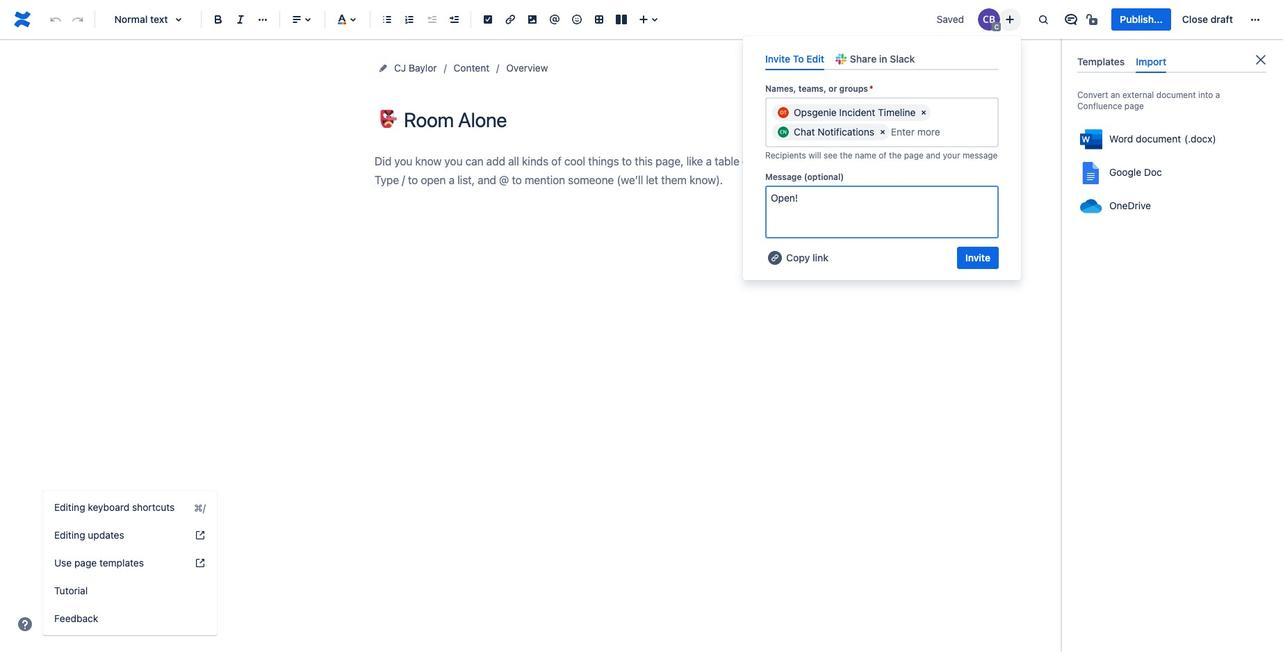Task type: locate. For each thing, give the bounding box(es) containing it.
word document (.docx)
[[1110, 133, 1217, 145]]

recipients will see the name of the page and your message
[[766, 150, 998, 161]]

0 vertical spatial document
[[1157, 90, 1197, 100]]

import
[[1137, 56, 1167, 67]]

opsgenie incident timeline image
[[778, 107, 789, 118]]

numbered list ⌘⇧7 image
[[401, 11, 418, 28]]

1 horizontal spatial page
[[905, 150, 924, 161]]

in
[[880, 53, 888, 65]]

help image left feedback
[[17, 616, 33, 633]]

slack
[[890, 53, 915, 65]]

help image down help image
[[195, 558, 206, 569]]

normal
[[114, 13, 148, 25]]

copy link
[[787, 252, 829, 264]]

chat notifications image
[[778, 127, 789, 138]]

page inside convert an external document into a confluence page
[[1125, 101, 1145, 111]]

editing up editing updates
[[54, 501, 85, 513]]

0 vertical spatial editing
[[54, 501, 85, 513]]

publish...
[[1121, 13, 1164, 25]]

updates
[[88, 529, 124, 541]]

link
[[813, 252, 829, 264]]

confluence
[[1078, 101, 1123, 111]]

*
[[870, 84, 874, 94]]

comment icon image
[[1064, 11, 1080, 28]]

0 horizontal spatial page
[[74, 557, 97, 569]]

invite to edit
[[766, 53, 825, 65]]

0 horizontal spatial invite
[[766, 53, 791, 65]]

emoji image
[[569, 11, 586, 28]]

bold ⌘b image
[[210, 11, 227, 28]]

content
[[454, 62, 490, 74]]

message
[[963, 150, 998, 161]]

external
[[1123, 90, 1155, 100]]

copy
[[787, 252, 811, 264]]

outdent ⇧tab image
[[424, 11, 440, 28]]

0 horizontal spatial help image
[[17, 616, 33, 633]]

add image, video, or file image
[[524, 11, 541, 28]]

opsgenie
[[794, 107, 837, 118]]

notifications
[[818, 126, 875, 138]]

layouts image
[[613, 11, 630, 28]]

teams,
[[799, 84, 827, 94]]

draft
[[1211, 13, 1234, 25]]

page for confluence
[[1125, 101, 1145, 111]]

link image
[[502, 11, 519, 28]]

Message (optional) text field
[[766, 186, 999, 239]]

message (optional)
[[766, 172, 845, 182]]

(optional)
[[805, 172, 845, 182]]

Give this page a title text field
[[404, 109, 904, 131]]

invite inside button
[[966, 252, 991, 264]]

use page templates link
[[43, 549, 217, 577]]

word
[[1110, 133, 1134, 145]]

the right of
[[890, 150, 902, 161]]

names, teams, or groups *
[[766, 84, 874, 94]]

help image
[[195, 558, 206, 569], [17, 616, 33, 633]]

editing for editing keyboard shortcuts
[[54, 501, 85, 513]]

0 horizontal spatial tab list
[[760, 47, 1005, 70]]

0 horizontal spatial the
[[840, 150, 853, 161]]

recipients
[[766, 150, 807, 161]]

Names, teams, or groups text field
[[892, 125, 977, 139]]

document up doc
[[1137, 133, 1182, 145]]

1 horizontal spatial help image
[[195, 558, 206, 569]]

baylor
[[409, 62, 437, 74]]

1 horizontal spatial tab list
[[1073, 50, 1273, 73]]

feedback
[[54, 613, 98, 625]]

1 horizontal spatial invite
[[966, 252, 991, 264]]

0 vertical spatial page
[[1125, 101, 1145, 111]]

document left into
[[1157, 90, 1197, 100]]

invite inside tab list
[[766, 53, 791, 65]]

edit
[[807, 53, 825, 65]]

1 vertical spatial page
[[905, 150, 924, 161]]

templates
[[99, 557, 144, 569]]

redo ⌘⇧z image
[[70, 11, 86, 28]]

overview
[[506, 62, 548, 74]]

the
[[840, 150, 853, 161], [890, 150, 902, 161]]

2 editing from the top
[[54, 529, 85, 541]]

confluence image
[[11, 8, 33, 31], [11, 8, 33, 31]]

bullet list ⌘⇧8 image
[[379, 11, 396, 28]]

2 horizontal spatial page
[[1125, 101, 1145, 111]]

page
[[1125, 101, 1145, 111], [905, 150, 924, 161], [74, 557, 97, 569]]

templates
[[1078, 56, 1126, 67]]

editing
[[54, 501, 85, 513], [54, 529, 85, 541]]

help image
[[195, 530, 206, 541]]

publish... button
[[1112, 8, 1172, 31]]

close templates and import image
[[1253, 51, 1270, 68]]

1 editing from the top
[[54, 501, 85, 513]]

content link
[[454, 60, 490, 77]]

2 the from the left
[[890, 150, 902, 161]]

more formatting image
[[255, 11, 271, 28]]

page left and
[[905, 150, 924, 161]]

invite
[[766, 53, 791, 65], [966, 252, 991, 264]]

1 vertical spatial editing
[[54, 529, 85, 541]]

1 vertical spatial invite
[[966, 252, 991, 264]]

page down external
[[1125, 101, 1145, 111]]

chat
[[794, 126, 815, 138]]

editing up use
[[54, 529, 85, 541]]

1 the from the left
[[840, 150, 853, 161]]

share in slack
[[851, 53, 915, 65]]

the right the see
[[840, 150, 853, 161]]

document
[[1157, 90, 1197, 100], [1137, 133, 1182, 145]]

groups
[[840, 84, 869, 94]]

invite button
[[958, 247, 999, 269]]

tab list containing templates
[[1073, 50, 1273, 73]]

close draft
[[1183, 13, 1234, 25]]

your
[[944, 150, 961, 161]]

page right use
[[74, 557, 97, 569]]

invite for invite to edit
[[766, 53, 791, 65]]

normal text
[[114, 13, 168, 25]]

0 vertical spatial invite
[[766, 53, 791, 65]]

1 horizontal spatial the
[[890, 150, 902, 161]]

:japanese_goblin: image
[[380, 110, 398, 128], [380, 110, 398, 128]]

onedrive button
[[1075, 190, 1270, 223]]

copy link button
[[766, 247, 831, 269]]

tab list
[[760, 47, 1005, 70], [1073, 50, 1273, 73]]

incident
[[840, 107, 876, 118]]

tutorial button
[[43, 577, 217, 605]]

timeline
[[878, 107, 916, 118]]

2 vertical spatial page
[[74, 557, 97, 569]]

0 vertical spatial help image
[[195, 558, 206, 569]]

find and replace image
[[1036, 11, 1053, 28]]

more image
[[1248, 11, 1264, 28]]



Task type: describe. For each thing, give the bounding box(es) containing it.
close draft button
[[1175, 8, 1242, 31]]

feedback button
[[43, 605, 217, 633]]

1 vertical spatial help image
[[17, 616, 33, 633]]

(.docx)
[[1185, 133, 1217, 145]]

names,
[[766, 84, 797, 94]]

document inside convert an external document into a confluence page
[[1157, 90, 1197, 100]]

editing updates link
[[43, 522, 217, 549]]

normal text button
[[101, 4, 195, 35]]

cj baylor image
[[979, 8, 1001, 31]]

Main content area, start typing to enter text. text field
[[375, 152, 904, 190]]

overview link
[[506, 60, 548, 77]]

clear image
[[919, 107, 930, 118]]

indent tab image
[[446, 11, 463, 28]]

opsgenie incident timeline
[[794, 107, 916, 118]]

align left image
[[289, 11, 305, 28]]

see
[[824, 150, 838, 161]]

1 vertical spatial document
[[1137, 133, 1182, 145]]

chat notifications
[[794, 126, 875, 138]]

editing keyboard shortcuts
[[54, 501, 175, 513]]

make page full-width image
[[883, 60, 899, 77]]

doc
[[1145, 167, 1163, 178]]

page for the
[[905, 150, 924, 161]]

will
[[809, 150, 822, 161]]

editing for editing updates
[[54, 529, 85, 541]]

or
[[829, 84, 838, 94]]

of
[[879, 150, 887, 161]]

invite for invite
[[966, 252, 991, 264]]

editing updates
[[54, 529, 124, 541]]

cj
[[394, 62, 406, 74]]

clear image
[[878, 127, 889, 138]]

to
[[793, 53, 804, 65]]

keyboard
[[88, 501, 130, 513]]

mention image
[[547, 11, 563, 28]]

help image inside the use page templates "link"
[[195, 558, 206, 569]]

⌘/
[[194, 502, 206, 514]]

a
[[1216, 90, 1221, 100]]

tutorial
[[54, 585, 88, 597]]

use
[[54, 557, 72, 569]]

google
[[1110, 167, 1142, 178]]

saved
[[937, 13, 965, 25]]

action item image
[[480, 11, 497, 28]]

convert
[[1078, 90, 1109, 100]]

undo ⌘z image
[[47, 11, 64, 28]]

google doc button
[[1075, 157, 1270, 190]]

name
[[855, 150, 877, 161]]

into
[[1199, 90, 1214, 100]]

page inside "link"
[[74, 557, 97, 569]]

italic ⌘i image
[[232, 11, 249, 28]]

and
[[927, 150, 941, 161]]

google doc
[[1110, 167, 1163, 178]]

invite to edit image
[[1003, 11, 1019, 27]]

use page templates
[[54, 557, 144, 569]]

close
[[1183, 13, 1209, 25]]

onedrive
[[1110, 200, 1152, 212]]

no restrictions image
[[1086, 11, 1103, 28]]

text
[[150, 13, 168, 25]]

cj baylor
[[394, 62, 437, 74]]

tab list containing invite to edit
[[760, 47, 1005, 70]]

message
[[766, 172, 802, 182]]

table image
[[591, 11, 608, 28]]

share
[[851, 53, 877, 65]]

convert an external document into a confluence page
[[1078, 90, 1221, 111]]

shortcuts
[[132, 501, 175, 513]]

cj baylor link
[[394, 60, 437, 77]]

move this page image
[[378, 63, 389, 74]]

an
[[1111, 90, 1121, 100]]



Task type: vqa. For each thing, say whether or not it's contained in the screenshot.
Sign in with Google
no



